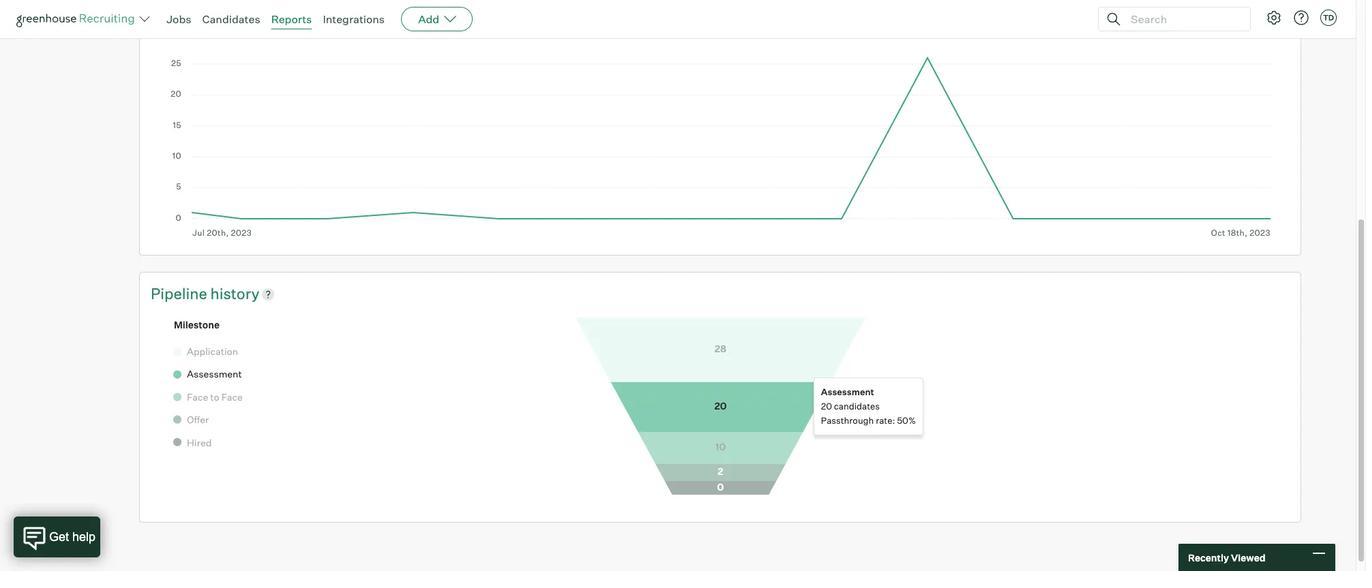 Task type: locate. For each thing, give the bounding box(es) containing it.
rate:
[[876, 416, 895, 427]]

50%
[[897, 416, 916, 427]]

integrations
[[323, 12, 385, 26]]

milestone
[[174, 319, 220, 331]]

xychart image
[[170, 54, 1271, 238]]

pipeline link
[[151, 284, 210, 305]]

td
[[1324, 13, 1335, 23]]

jobs link
[[166, 12, 191, 26]]

candidates
[[834, 401, 880, 412]]

candidates
[[202, 12, 260, 26]]

td button
[[1321, 10, 1337, 26]]

recently
[[1189, 552, 1230, 564]]

add button
[[401, 7, 473, 31]]

reports link
[[271, 12, 312, 26]]

add
[[418, 12, 440, 26]]

reports
[[271, 12, 312, 26]]

history
[[210, 284, 260, 303]]



Task type: vqa. For each thing, say whether or not it's contained in the screenshot.
fill Average link
no



Task type: describe. For each thing, give the bounding box(es) containing it.
Search text field
[[1128, 9, 1238, 29]]

viewed
[[1231, 552, 1266, 564]]

history link
[[210, 284, 260, 305]]

greenhouse recruiting image
[[16, 11, 139, 27]]

pipeline
[[151, 284, 210, 303]]

integrations link
[[323, 12, 385, 26]]

recently viewed
[[1189, 552, 1266, 564]]

jobs
[[166, 12, 191, 26]]

configure image
[[1266, 10, 1283, 26]]

assessment
[[821, 387, 874, 398]]

td button
[[1318, 7, 1340, 29]]

assessment 20 candidates passthrough rate: 50%
[[821, 387, 916, 427]]

28
[[170, 11, 190, 32]]

candidates link
[[202, 12, 260, 26]]

20
[[821, 401, 832, 412]]

passthrough
[[821, 416, 874, 427]]



